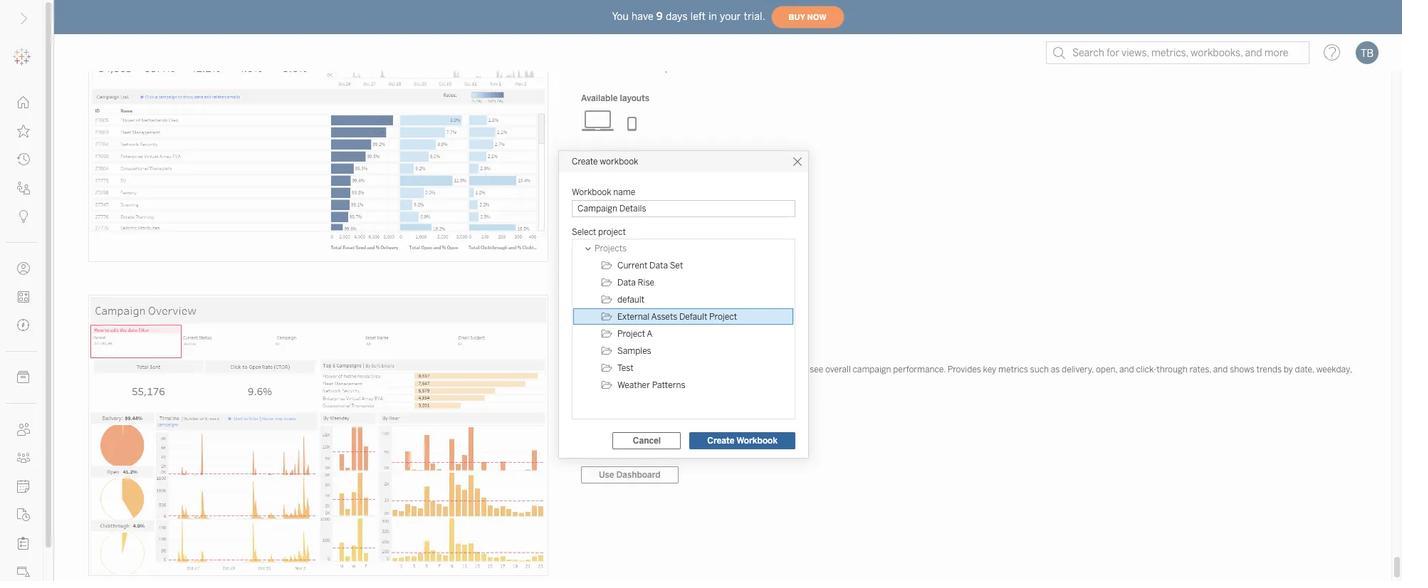 Task type: describe. For each thing, give the bounding box(es) containing it.
through,
[[1155, 51, 1188, 61]]

weather patterns
[[617, 380, 685, 390]]

recommendations image
[[17, 210, 30, 223]]

your
[[720, 10, 741, 22]]

activity
[[609, 365, 637, 375]]

0 horizontal spatial project
[[617, 329, 645, 339]]

projects
[[595, 244, 627, 254]]

workbook
[[600, 157, 638, 167]]

analyze
[[823, 51, 852, 61]]

trends
[[1257, 365, 1282, 375]]

1 use dashboard button from the top
[[581, 152, 678, 170]]

jobs image
[[17, 509, 30, 521]]

navigation panel element
[[0, 43, 43, 581]]

0 horizontal spatial data
[[617, 278, 636, 288]]

key
[[983, 365, 997, 375]]

current
[[617, 261, 648, 271]]

overview
[[625, 348, 662, 358]]

and left lets in the top of the page
[[1190, 51, 1205, 61]]

campaign overview shows activity for all current email campaigns, helping you see overall campaign performance. provides key metrics such as delivery, open, and click-through rates, and shows trends by date, weekday, and hour.
[[581, 348, 1352, 387]]

site status image
[[17, 566, 30, 578]]

performance. inside campaign overview shows activity for all current email campaigns, helping you see overall campaign performance. provides key metrics such as delivery, open, and click-through rates, and shows trends by date, weekday, and hour.
[[893, 365, 946, 375]]

clicked-
[[1125, 51, 1155, 61]]

use dashboard for 2nd use dashboard button from the bottom
[[599, 156, 661, 166]]

data rise
[[617, 278, 655, 288]]

helping
[[763, 365, 792, 375]]

phone image for laptop icon
[[615, 109, 650, 132]]

by
[[1284, 365, 1293, 375]]

lets
[[581, 51, 598, 61]]

project
[[598, 227, 626, 237]]

campaign inside lets you dive into detailed metrics for each email campaign to analyze performance. shows the funnel of emails sent, delivered, opened, and clicked-through, and lets you break down each email asset to examine individual performance.
[[772, 51, 811, 61]]

in
[[709, 10, 717, 22]]

patterns
[[652, 380, 685, 390]]

through
[[1157, 365, 1188, 375]]

and left clicked-
[[1108, 51, 1123, 61]]

overall
[[825, 365, 851, 375]]

0 horizontal spatial to
[[581, 63, 589, 73]]

delivered,
[[1036, 51, 1073, 61]]

users image
[[17, 423, 30, 436]]

1 each from the left
[[728, 51, 747, 61]]

a
[[647, 329, 653, 339]]

samples
[[617, 346, 651, 356]]

1 horizontal spatial data
[[650, 261, 668, 271]]

Workbook name text field
[[572, 200, 796, 217]]

use
[[596, 301, 611, 311]]

current data set
[[617, 261, 683, 271]]

weekday,
[[1317, 365, 1352, 375]]

2 horizontal spatial you
[[1223, 51, 1237, 61]]

shows
[[1230, 365, 1255, 375]]

individual
[[626, 63, 663, 73]]

such
[[1030, 365, 1049, 375]]

personal space image
[[17, 262, 30, 275]]

name
[[613, 187, 636, 197]]

all
[[652, 365, 661, 375]]

sent,
[[1015, 51, 1034, 61]]

favorites image
[[17, 125, 30, 137]]

for inside lets you dive into detailed metrics for each email campaign to analyze performance. shows the funnel of emails sent, delivered, opened, and clicked-through, and lets you break down each email asset to examine individual performance.
[[716, 51, 726, 61]]

see
[[810, 365, 824, 375]]

main navigation. press the up and down arrow keys to access links. element
[[0, 88, 43, 581]]

home image
[[17, 96, 30, 109]]

down
[[1263, 51, 1284, 61]]

date,
[[1295, 365, 1315, 375]]

available layouts
[[581, 93, 650, 103]]

cancel button
[[613, 432, 681, 449]]

lets you dive into detailed metrics for each email campaign to analyze performance. shows the funnel of emails sent, delivered, opened, and clicked-through, and lets you break down each email asset to examine individual performance.
[[581, 51, 1351, 73]]

with
[[613, 301, 630, 311]]

buy now button
[[771, 6, 844, 28]]

campaign
[[581, 348, 622, 358]]

current
[[663, 365, 692, 375]]

external assets image
[[17, 371, 30, 384]]

hour.
[[598, 377, 618, 387]]

of
[[977, 51, 985, 61]]

opened,
[[1075, 51, 1106, 61]]

9
[[657, 10, 663, 22]]

rates,
[[1190, 365, 1212, 375]]

tasks image
[[17, 537, 30, 550]]

explore image
[[17, 319, 30, 332]]



Task type: locate. For each thing, give the bounding box(es) containing it.
create workbook button
[[690, 432, 796, 449]]

0 vertical spatial workbook
[[572, 187, 612, 197]]

0 vertical spatial phone image
[[615, 109, 650, 132]]

1 horizontal spatial shows
[[909, 51, 935, 61]]

0 vertical spatial use dashboard
[[599, 156, 661, 166]]

assets
[[651, 312, 678, 322]]

0 vertical spatial campaign
[[772, 51, 811, 61]]

0 horizontal spatial workbook
[[572, 187, 612, 197]]

performance. right analyze
[[854, 51, 907, 61]]

campaign down buy
[[772, 51, 811, 61]]

each
[[728, 51, 747, 61], [1286, 51, 1305, 61]]

1 dashboard from the top
[[616, 156, 661, 166]]

and
[[1108, 51, 1123, 61], [1190, 51, 1205, 61], [1120, 365, 1134, 375], [1213, 365, 1228, 375], [581, 377, 596, 387]]

0 vertical spatial use
[[599, 156, 614, 166]]

0 horizontal spatial email
[[694, 365, 715, 375]]

1 vertical spatial workbook
[[737, 436, 778, 446]]

1 vertical spatial use dashboard
[[599, 470, 661, 480]]

1 phone image from the top
[[615, 109, 650, 132]]

campaign inside campaign overview shows activity for all current email campaigns, helping you see overall campaign performance. provides key metrics such as delivery, open, and click-through rates, and shows trends by date, weekday, and hour.
[[853, 365, 891, 375]]

to down lets on the left of page
[[581, 63, 589, 73]]

trial.
[[744, 10, 765, 22]]

eloqua
[[624, 315, 666, 330]]

0 vertical spatial metrics
[[684, 51, 714, 61]]

dashboard down cancel
[[616, 470, 661, 480]]

2 dashboard from the top
[[616, 470, 661, 480]]

create workbook
[[707, 436, 778, 446]]

and left hour.
[[581, 377, 596, 387]]

1 vertical spatial use
[[599, 470, 614, 480]]

0 horizontal spatial shows
[[581, 365, 607, 375]]

email left asset
[[1307, 51, 1328, 61]]

you
[[600, 51, 614, 61], [1223, 51, 1237, 61], [794, 365, 808, 375]]

use down laptop image at the bottom of the page
[[599, 470, 614, 480]]

metrics inside campaign overview shows activity for all current email campaigns, helping you see overall campaign performance. provides key metrics such as delivery, open, and click-through rates, and shows trends by date, weekday, and hour.
[[999, 365, 1028, 375]]

phone image down layouts
[[615, 109, 650, 132]]

1 horizontal spatial email
[[749, 51, 770, 61]]

row group
[[573, 240, 794, 394]]

2 vertical spatial performance.
[[893, 365, 946, 375]]

shows inside campaign overview shows activity for all current email campaigns, helping you see overall campaign performance. provides key metrics such as delivery, open, and click-through rates, and shows trends by date, weekday, and hour.
[[581, 365, 607, 375]]

2 each from the left
[[1286, 51, 1305, 61]]

break
[[1239, 51, 1261, 61]]

0 vertical spatial performance.
[[854, 51, 907, 61]]

test
[[617, 363, 634, 373]]

external
[[617, 312, 650, 322]]

1 use from the top
[[599, 156, 614, 166]]

0 horizontal spatial create
[[572, 157, 598, 167]]

1 vertical spatial phone image
[[615, 423, 650, 446]]

now
[[807, 12, 827, 22]]

use for 1st use dashboard button from the bottom of the page
[[599, 470, 614, 480]]

workbook inside button
[[737, 436, 778, 446]]

for
[[716, 51, 726, 61], [639, 365, 650, 375]]

select project
[[572, 227, 626, 237]]

to
[[813, 51, 821, 61], [581, 63, 589, 73]]

schedules image
[[17, 480, 30, 493]]

create workbook dialog
[[559, 151, 808, 458]]

0 horizontal spatial each
[[728, 51, 747, 61]]

2 use from the top
[[599, 470, 614, 480]]

for left all
[[639, 365, 650, 375]]

cancel
[[633, 436, 661, 446]]

1 horizontal spatial for
[[716, 51, 726, 61]]

1 vertical spatial to
[[581, 63, 589, 73]]

set
[[670, 261, 683, 271]]

metrics right key
[[999, 365, 1028, 375]]

row group inside create workbook dialog
[[573, 240, 794, 394]]

2 phone image from the top
[[615, 423, 650, 446]]

campaign overview image
[[89, 296, 548, 575]]

create for create workbook
[[572, 157, 598, 167]]

phone image
[[615, 109, 650, 132], [615, 423, 650, 446]]

use dashboard button up name
[[581, 152, 678, 170]]

performance. left the provides
[[893, 365, 946, 375]]

performance.
[[854, 51, 907, 61], [665, 63, 718, 73], [893, 365, 946, 375]]

metrics inside lets you dive into detailed metrics for each email campaign to analyze performance. shows the funnel of emails sent, delivered, opened, and clicked-through, and lets you break down each email asset to examine individual performance.
[[684, 51, 714, 61]]

weather
[[617, 380, 650, 390]]

2 horizontal spatial email
[[1307, 51, 1328, 61]]

create inside button
[[707, 436, 735, 446]]

dashboard for 1st use dashboard button from the bottom of the page
[[616, 470, 661, 480]]

dashboard up name
[[616, 156, 661, 166]]

0 horizontal spatial campaign
[[772, 51, 811, 61]]

data
[[650, 261, 668, 271], [617, 278, 636, 288]]

1 horizontal spatial campaign
[[853, 365, 891, 375]]

dive
[[616, 51, 632, 61]]

0 vertical spatial use dashboard button
[[581, 152, 678, 170]]

asset
[[1330, 51, 1351, 61]]

project down external
[[617, 329, 645, 339]]

1 horizontal spatial create
[[707, 436, 735, 446]]

you up examine
[[600, 51, 614, 61]]

you have 9 days left in your trial.
[[612, 10, 765, 22]]

email
[[749, 51, 770, 61], [1307, 51, 1328, 61], [694, 365, 715, 375]]

to left analyze
[[813, 51, 821, 61]]

use dashboard up name
[[599, 156, 661, 166]]

campaign
[[772, 51, 811, 61], [853, 365, 891, 375]]

1 horizontal spatial metrics
[[999, 365, 1028, 375]]

1 vertical spatial shows
[[581, 365, 607, 375]]

1 vertical spatial data
[[617, 278, 636, 288]]

1 vertical spatial performance.
[[665, 63, 718, 73]]

select
[[572, 227, 596, 237]]

1 use dashboard from the top
[[599, 156, 661, 166]]

laptop image
[[581, 423, 615, 446]]

you left 'see'
[[794, 365, 808, 375]]

1 horizontal spatial each
[[1286, 51, 1305, 61]]

phone image for laptop image at the bottom of the page
[[615, 423, 650, 446]]

detailed
[[651, 51, 682, 61]]

groups image
[[17, 452, 30, 464]]

for down in
[[716, 51, 726, 61]]

use dashboard
[[599, 156, 661, 166], [599, 470, 661, 480]]

campaigns,
[[717, 365, 761, 375]]

email inside campaign overview shows activity for all current email campaigns, helping you see overall campaign performance. provides key metrics such as delivery, open, and click-through rates, and shows trends by date, weekday, and hour.
[[694, 365, 715, 375]]

0 vertical spatial to
[[813, 51, 821, 61]]

1 vertical spatial campaign
[[853, 365, 891, 375]]

for use with oracle eloqua
[[581, 301, 666, 330]]

for inside campaign overview shows activity for all current email campaigns, helping you see overall campaign performance. provides key metrics such as delivery, open, and click-through rates, and shows trends by date, weekday, and hour.
[[639, 365, 650, 375]]

external assets default project
[[617, 312, 737, 322]]

0 horizontal spatial metrics
[[684, 51, 714, 61]]

performance. down detailed
[[665, 63, 718, 73]]

1 vertical spatial create
[[707, 436, 735, 446]]

layouts
[[620, 93, 650, 103]]

dashboard
[[616, 156, 661, 166], [616, 470, 661, 480]]

0 vertical spatial dashboard
[[616, 156, 661, 166]]

email down trial.
[[749, 51, 770, 61]]

use dashboard for 1st use dashboard button from the bottom of the page
[[599, 470, 661, 480]]

1 horizontal spatial you
[[794, 365, 808, 375]]

row group containing projects
[[573, 240, 794, 394]]

2 use dashboard from the top
[[599, 470, 661, 480]]

default
[[617, 295, 645, 305]]

project a
[[617, 329, 653, 339]]

collections image
[[17, 291, 30, 303]]

buy
[[789, 12, 805, 22]]

use
[[599, 156, 614, 166], [599, 470, 614, 480]]

1 vertical spatial project
[[617, 329, 645, 339]]

shows up hour.
[[581, 365, 607, 375]]

1 horizontal spatial project
[[709, 312, 737, 322]]

1 vertical spatial metrics
[[999, 365, 1028, 375]]

provides
[[948, 365, 981, 375]]

metrics right detailed
[[684, 51, 714, 61]]

days
[[666, 10, 688, 22]]

for
[[581, 301, 594, 311]]

the
[[936, 51, 949, 61]]

create for create workbook
[[707, 436, 735, 446]]

dashboard for 2nd use dashboard button from the bottom
[[616, 156, 661, 166]]

buy now
[[789, 12, 827, 22]]

as
[[1051, 365, 1060, 375]]

data up default
[[617, 278, 636, 288]]

rise
[[638, 278, 655, 288]]

campaign details image
[[89, 0, 548, 261]]

campaign right 'overall'
[[853, 365, 891, 375]]

email right current
[[694, 365, 715, 375]]

lets
[[1207, 51, 1221, 61]]

emails
[[987, 51, 1013, 61]]

shared with me image
[[17, 182, 30, 194]]

default
[[679, 312, 707, 322]]

0 horizontal spatial for
[[639, 365, 650, 375]]

1 horizontal spatial to
[[813, 51, 821, 61]]

project right default
[[709, 312, 737, 322]]

use up workbook name
[[599, 156, 614, 166]]

0 vertical spatial for
[[716, 51, 726, 61]]

create
[[572, 157, 598, 167], [707, 436, 735, 446]]

phone image down the weather
[[615, 423, 650, 446]]

workbook name
[[572, 187, 636, 197]]

use dashboard down cancel
[[599, 470, 661, 480]]

0 vertical spatial data
[[650, 261, 668, 271]]

you inside campaign overview shows activity for all current email campaigns, helping you see overall campaign performance. provides key metrics such as delivery, open, and click-through rates, and shows trends by date, weekday, and hour.
[[794, 365, 808, 375]]

data left set
[[650, 261, 668, 271]]

use dashboard button
[[581, 152, 678, 170], [581, 467, 678, 484]]

you right lets in the top of the page
[[1223, 51, 1237, 61]]

funnel
[[951, 51, 976, 61]]

metrics
[[684, 51, 714, 61], [999, 365, 1028, 375]]

delivery,
[[1062, 365, 1094, 375]]

use dashboard button down cancel
[[581, 467, 678, 484]]

shows inside lets you dive into detailed metrics for each email campaign to analyze performance. shows the funnel of emails sent, delivered, opened, and clicked-through, and lets you break down each email asset to examine individual performance.
[[909, 51, 935, 61]]

workbook
[[572, 187, 612, 197], [737, 436, 778, 446]]

1 horizontal spatial workbook
[[737, 436, 778, 446]]

0 vertical spatial project
[[709, 312, 737, 322]]

0 vertical spatial shows
[[909, 51, 935, 61]]

and left 'click-'
[[1120, 365, 1134, 375]]

0 horizontal spatial you
[[600, 51, 614, 61]]

create workbook
[[572, 157, 638, 167]]

each right down
[[1286, 51, 1305, 61]]

1 vertical spatial dashboard
[[616, 470, 661, 480]]

have
[[632, 10, 654, 22]]

2 use dashboard button from the top
[[581, 467, 678, 484]]

recents image
[[17, 153, 30, 166]]

available
[[581, 93, 618, 103]]

left
[[691, 10, 706, 22]]

and right rates,
[[1213, 365, 1228, 375]]

laptop image
[[581, 109, 615, 132]]

into
[[634, 51, 649, 61]]

examine
[[591, 63, 624, 73]]

0 vertical spatial create
[[572, 157, 598, 167]]

1 vertical spatial use dashboard button
[[581, 467, 678, 484]]

shows left the the
[[909, 51, 935, 61]]

you
[[612, 10, 629, 22]]

oracle
[[581, 315, 621, 330]]

use for 2nd use dashboard button from the bottom
[[599, 156, 614, 166]]

1 vertical spatial for
[[639, 365, 650, 375]]

click-
[[1136, 365, 1157, 375]]

each down your
[[728, 51, 747, 61]]

open,
[[1096, 365, 1118, 375]]



Task type: vqa. For each thing, say whether or not it's contained in the screenshot.
File inside the popup button
no



